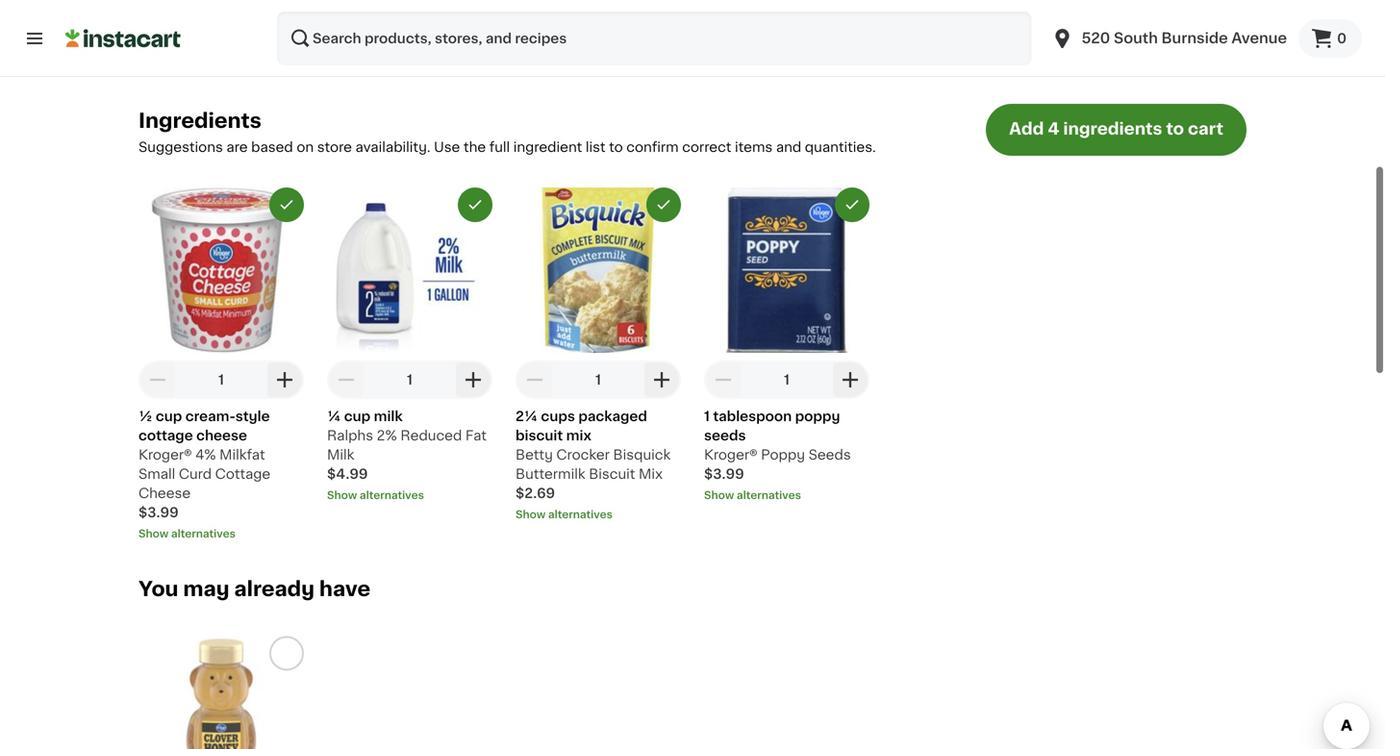 Task type: vqa. For each thing, say whether or not it's contained in the screenshot.


Task type: describe. For each thing, give the bounding box(es) containing it.
small
[[139, 467, 175, 481]]

mix
[[639, 467, 663, 481]]

¼
[[327, 410, 341, 423]]

0
[[1337, 32, 1347, 45]]

avenue
[[1231, 31, 1287, 45]]

show alternatives button for small
[[139, 526, 304, 541]]

suggestions
[[139, 140, 223, 154]]

milkfat
[[219, 448, 265, 462]]

decrement quantity image for ½
[[146, 368, 169, 391]]

buttermilk
[[516, 467, 585, 481]]

decrement quantity image for 2¼
[[523, 368, 546, 391]]

alternatives inside 2¼ cups packaged biscuit mix betty crocker bisquick buttermilk biscuit mix $2.69 show alternatives
[[548, 509, 613, 520]]

correct
[[682, 140, 731, 154]]

add 4 ingredients to cart
[[1009, 121, 1223, 137]]

add 4 ingredients to cart button
[[986, 104, 1247, 156]]

items
[[735, 140, 773, 154]]

list
[[586, 140, 606, 154]]

instacart logo image
[[65, 27, 181, 50]]

$3.99 inside 1 tablespoon poppy seeds kroger® poppy seeds $3.99 show alternatives
[[704, 467, 744, 481]]

1 520 south burnside avenue button from the left
[[1039, 12, 1299, 65]]

store
[[317, 140, 352, 154]]

2¼ cups packaged biscuit mix betty crocker bisquick buttermilk biscuit mix $2.69 show alternatives
[[516, 410, 671, 520]]

ralphs
[[327, 429, 373, 442]]

$2.69
[[516, 487, 555, 500]]

Search field
[[277, 12, 1032, 65]]

bisquick
[[613, 448, 671, 462]]

0 button
[[1299, 19, 1362, 58]]

milk
[[327, 448, 354, 462]]

burnside
[[1161, 31, 1228, 45]]

ingredient
[[513, 140, 582, 154]]

1 for milk
[[407, 373, 413, 387]]

2%
[[377, 429, 397, 442]]

milk
[[374, 410, 403, 423]]

unselect item image for poppy
[[844, 196, 861, 213]]

cheese
[[196, 429, 247, 442]]

$4.99
[[327, 467, 368, 481]]

kroger® inside "½ cup cream-style cottage cheese kroger® 4% milkfat small curd cottage cheese $3.99 show alternatives"
[[139, 448, 192, 462]]

unselect item image for 2¼ cups packaged biscuit mix
[[655, 196, 672, 213]]

poppy
[[795, 410, 840, 423]]

based
[[251, 140, 293, 154]]

4
[[1048, 121, 1059, 137]]

show inside 1 tablespoon poppy seeds kroger® poppy seeds $3.99 show alternatives
[[704, 490, 734, 501]]

poppy
[[761, 448, 805, 462]]

style
[[235, 410, 270, 423]]

show inside "½ cup cream-style cottage cheese kroger® 4% milkfat small curd cottage cheese $3.99 show alternatives"
[[139, 528, 169, 539]]

1 inside 1 tablespoon poppy seeds kroger® poppy seeds $3.99 show alternatives
[[704, 410, 710, 423]]

the
[[464, 140, 486, 154]]

show alternatives button for biscuit
[[516, 507, 681, 522]]



Task type: locate. For each thing, give the bounding box(es) containing it.
cup up ralphs
[[344, 410, 371, 423]]

0 horizontal spatial $3.99
[[139, 506, 179, 519]]

add
[[1009, 121, 1044, 137]]

$3.99
[[704, 467, 744, 481], [139, 506, 179, 519]]

½
[[139, 410, 152, 423]]

are
[[226, 140, 248, 154]]

1 horizontal spatial kroger®
[[704, 448, 757, 462]]

alternatives inside ¼ cup milk ralphs 2% reduced fat milk $4.99 show alternatives
[[360, 490, 424, 501]]

kroger® down the cottage
[[139, 448, 192, 462]]

$3.99 down cheese
[[139, 506, 179, 519]]

2 increment quantity image from the left
[[462, 368, 485, 391]]

1 kroger® from the left
[[139, 448, 192, 462]]

unselect item image down the on the left
[[466, 196, 484, 213]]

increment quantity image
[[839, 368, 862, 391]]

1 vertical spatial to
[[609, 140, 623, 154]]

unselect item image
[[466, 196, 484, 213], [844, 196, 861, 213]]

south
[[1114, 31, 1158, 45]]

1 for cream-
[[218, 373, 224, 387]]

unselect item image for ½ cup cream-style cottage cheese
[[278, 196, 295, 213]]

1 decrement quantity image from the left
[[146, 368, 169, 391]]

cup inside ¼ cup milk ralphs 2% reduced fat milk $4.99 show alternatives
[[344, 410, 371, 423]]

unselect item image down quantities.
[[844, 196, 861, 213]]

$3.99 down seeds
[[704, 467, 744, 481]]

1
[[218, 373, 224, 387], [407, 373, 413, 387], [595, 373, 601, 387], [784, 373, 790, 387], [704, 410, 710, 423]]

tablespoon
[[713, 410, 792, 423]]

mix
[[566, 429, 591, 442]]

alternatives down $2.69
[[548, 509, 613, 520]]

show alternatives button for alternatives
[[704, 488, 870, 503]]

1 horizontal spatial unselect item image
[[655, 196, 672, 213]]

show down $4.99
[[327, 490, 357, 501]]

0 vertical spatial $3.99
[[704, 467, 744, 481]]

2 horizontal spatial decrement quantity image
[[523, 368, 546, 391]]

ingredients
[[1063, 121, 1162, 137]]

cottage
[[139, 429, 193, 442]]

curd
[[179, 467, 212, 481]]

cart
[[1188, 121, 1223, 137]]

show down cheese
[[139, 528, 169, 539]]

biscuit
[[589, 467, 635, 481]]

seeds
[[808, 448, 851, 462]]

1 horizontal spatial cup
[[344, 410, 371, 423]]

1 up reduced
[[407, 373, 413, 387]]

decrement quantity image up ¼
[[335, 368, 358, 391]]

to inside button
[[1166, 121, 1184, 137]]

1 for poppy
[[784, 373, 790, 387]]

alternatives down $4.99
[[360, 490, 424, 501]]

0 horizontal spatial cup
[[156, 410, 182, 423]]

cup for ¼
[[344, 410, 371, 423]]

1 increment quantity image from the left
[[273, 368, 296, 391]]

520 south burnside avenue button
[[1039, 12, 1299, 65], [1051, 12, 1287, 65]]

product group
[[139, 187, 304, 541], [327, 187, 492, 503], [516, 187, 681, 522], [704, 187, 870, 503], [139, 636, 304, 749]]

alternatives down poppy
[[737, 490, 801, 501]]

show alternatives button
[[327, 488, 492, 503], [704, 488, 870, 503], [516, 507, 681, 522], [139, 526, 304, 541]]

and
[[776, 140, 801, 154]]

1 up seeds
[[704, 410, 710, 423]]

show alternatives button down biscuit
[[516, 507, 681, 522]]

reduced
[[401, 429, 462, 442]]

cups
[[541, 410, 575, 423]]

suggestions are based on store availability. use the full ingredient list to confirm correct items and quantities.
[[139, 140, 876, 154]]

2 horizontal spatial increment quantity image
[[650, 368, 673, 391]]

None search field
[[277, 12, 1032, 65]]

520
[[1082, 31, 1110, 45]]

alternatives
[[360, 490, 424, 501], [737, 490, 801, 501], [548, 509, 613, 520], [171, 528, 236, 539]]

on
[[297, 140, 314, 154]]

1 cup from the left
[[156, 410, 182, 423]]

0 horizontal spatial kroger®
[[139, 448, 192, 462]]

unselect item image
[[278, 196, 295, 213], [655, 196, 672, 213]]

2 520 south burnside avenue button from the left
[[1051, 12, 1287, 65]]

0 horizontal spatial unselect item image
[[466, 196, 484, 213]]

show inside 2¼ cups packaged biscuit mix betty crocker bisquick buttermilk biscuit mix $2.69 show alternatives
[[516, 509, 546, 520]]

increment quantity image for 2¼ cups packaged biscuit mix
[[650, 368, 673, 391]]

show alternatives button down cottage
[[139, 526, 304, 541]]

½ cup cream-style cottage cheese kroger® 4% milkfat small curd cottage cheese $3.99 show alternatives
[[139, 410, 270, 539]]

use
[[434, 140, 460, 154]]

3 decrement quantity image from the left
[[523, 368, 546, 391]]

confirm
[[626, 140, 679, 154]]

2 kroger® from the left
[[704, 448, 757, 462]]

1 up the "packaged"
[[595, 373, 601, 387]]

0 horizontal spatial unselect item image
[[278, 196, 295, 213]]

show alternatives button down poppy
[[704, 488, 870, 503]]

cup inside "½ cup cream-style cottage cheese kroger® 4% milkfat small curd cottage cheese $3.99 show alternatives"
[[156, 410, 182, 423]]

1 horizontal spatial to
[[1166, 121, 1184, 137]]

increment quantity image
[[273, 368, 296, 391], [462, 368, 485, 391], [650, 368, 673, 391]]

1 horizontal spatial $3.99
[[704, 467, 744, 481]]

kroger® down seeds
[[704, 448, 757, 462]]

0 vertical spatial to
[[1166, 121, 1184, 137]]

biscuit
[[516, 429, 563, 442]]

increment quantity image for ¼ cup milk
[[462, 368, 485, 391]]

cheese
[[139, 487, 191, 500]]

alternatives down cheese
[[171, 528, 236, 539]]

packaged
[[578, 410, 647, 423]]

to
[[1166, 121, 1184, 137], [609, 140, 623, 154]]

show alternatives button down reduced
[[327, 488, 492, 503]]

kroger® inside 1 tablespoon poppy seeds kroger® poppy seeds $3.99 show alternatives
[[704, 448, 757, 462]]

decrement quantity image
[[712, 368, 735, 391]]

kroger®
[[139, 448, 192, 462], [704, 448, 757, 462]]

show alternatives button for show
[[327, 488, 492, 503]]

alternatives inside 1 tablespoon poppy seeds kroger® poppy seeds $3.99 show alternatives
[[737, 490, 801, 501]]

fat
[[465, 429, 487, 442]]

decrement quantity image for ¼
[[335, 368, 358, 391]]

cup for ½
[[156, 410, 182, 423]]

4%
[[195, 448, 216, 462]]

2 unselect item image from the left
[[655, 196, 672, 213]]

show down $2.69
[[516, 509, 546, 520]]

0 horizontal spatial to
[[609, 140, 623, 154]]

show down seeds
[[704, 490, 734, 501]]

0 horizontal spatial decrement quantity image
[[146, 368, 169, 391]]

availability.
[[355, 140, 430, 154]]

1 horizontal spatial unselect item image
[[844, 196, 861, 213]]

1 horizontal spatial decrement quantity image
[[335, 368, 358, 391]]

1 horizontal spatial increment quantity image
[[462, 368, 485, 391]]

increment quantity image for ½ cup cream-style cottage cheese
[[273, 368, 296, 391]]

cup up the cottage
[[156, 410, 182, 423]]

2 cup from the left
[[344, 410, 371, 423]]

3 increment quantity image from the left
[[650, 368, 673, 391]]

1 up "cream-"
[[218, 373, 224, 387]]

show inside ¼ cup milk ralphs 2% reduced fat milk $4.99 show alternatives
[[327, 490, 357, 501]]

2 decrement quantity image from the left
[[335, 368, 358, 391]]

to left cart
[[1166, 121, 1184, 137]]

0 horizontal spatial increment quantity image
[[273, 368, 296, 391]]

decrement quantity image up ½
[[146, 368, 169, 391]]

1 unselect item image from the left
[[466, 196, 484, 213]]

¼ cup milk ralphs 2% reduced fat milk $4.99 show alternatives
[[327, 410, 487, 501]]

quantities.
[[805, 140, 876, 154]]

show
[[327, 490, 357, 501], [704, 490, 734, 501], [516, 509, 546, 520], [139, 528, 169, 539]]

cottage
[[215, 467, 270, 481]]

1 for packaged
[[595, 373, 601, 387]]

decrement quantity image
[[146, 368, 169, 391], [335, 368, 358, 391], [523, 368, 546, 391]]

1 tablespoon poppy seeds kroger® poppy seeds $3.99 show alternatives
[[704, 410, 851, 501]]

crocker
[[556, 448, 610, 462]]

$3.99 inside "½ cup cream-style cottage cheese kroger® 4% milkfat small curd cottage cheese $3.99 show alternatives"
[[139, 506, 179, 519]]

1 unselect item image from the left
[[278, 196, 295, 213]]

unselect item image down confirm
[[655, 196, 672, 213]]

decrement quantity image up 2¼
[[523, 368, 546, 391]]

1 up the tablespoon
[[784, 373, 790, 387]]

full
[[489, 140, 510, 154]]

cup
[[156, 410, 182, 423], [344, 410, 371, 423]]

1 vertical spatial $3.99
[[139, 506, 179, 519]]

2¼
[[516, 410, 538, 423]]

seeds
[[704, 429, 746, 442]]

unselect item image down based
[[278, 196, 295, 213]]

cream-
[[185, 410, 235, 423]]

to right list
[[609, 140, 623, 154]]

unselect item image for milk
[[466, 196, 484, 213]]

2 unselect item image from the left
[[844, 196, 861, 213]]

betty
[[516, 448, 553, 462]]

520 south burnside avenue
[[1082, 31, 1287, 45]]

alternatives inside "½ cup cream-style cottage cheese kroger® 4% milkfat small curd cottage cheese $3.99 show alternatives"
[[171, 528, 236, 539]]



